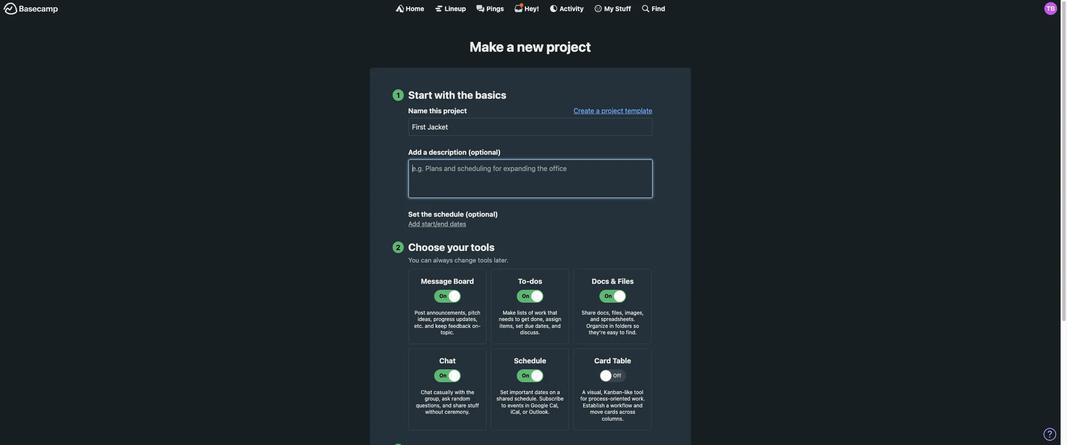 Task type: vqa. For each thing, say whether or not it's contained in the screenshot.
Board at the left of the page
yes



Task type: describe. For each thing, give the bounding box(es) containing it.
so
[[634, 323, 639, 330]]

make for make lists of work that needs to get done, assign items, set due dates, and discuss.
[[503, 310, 516, 316]]

1
[[397, 91, 400, 100]]

folders
[[615, 323, 632, 330]]

schedule
[[434, 211, 464, 219]]

chat for chat
[[439, 357, 456, 366]]

to-
[[518, 277, 530, 286]]

you can always change tools later.
[[408, 256, 509, 264]]

in inside set important dates on a shared schedule. subscribe to events in google cal, ical, or outlook.
[[525, 403, 530, 409]]

&
[[611, 277, 616, 286]]

to inside set important dates on a shared schedule. subscribe to events in google cal, ical, or outlook.
[[501, 403, 506, 409]]

template
[[625, 107, 653, 115]]

topic.
[[441, 330, 454, 336]]

name this project
[[408, 107, 467, 115]]

project for name this project
[[443, 107, 467, 115]]

establish
[[583, 403, 605, 409]]

1 vertical spatial tools
[[478, 256, 492, 264]]

the inside chat casually with the group, ask random questions, and share stuff without ceremony.
[[466, 390, 474, 396]]

activity link
[[549, 4, 584, 13]]

ceremony.
[[445, 410, 470, 416]]

of
[[529, 310, 533, 316]]

and inside chat casually with the group, ask random questions, and share stuff without ceremony.
[[443, 403, 452, 409]]

easy
[[607, 330, 618, 336]]

dates inside set the schedule (optional) add start/end dates
[[450, 220, 466, 228]]

dates,
[[535, 323, 550, 330]]

keep
[[435, 323, 447, 330]]

and inside share docs, files, images, and spreadsheets. organize in folders so they're easy to find.
[[591, 317, 600, 323]]

assign
[[546, 317, 562, 323]]

columns.
[[602, 416, 624, 423]]

events
[[508, 403, 524, 409]]

later.
[[494, 256, 509, 264]]

without
[[425, 410, 443, 416]]

this
[[429, 107, 442, 115]]

change
[[455, 256, 476, 264]]

and inside a visual, kanban-like tool for process-oriented work. establish a workflow and move cards across columns.
[[634, 403, 643, 409]]

choose
[[408, 242, 445, 254]]

home
[[406, 4, 424, 12]]

can
[[421, 256, 432, 264]]

kanban-
[[604, 390, 625, 396]]

files,
[[612, 310, 624, 316]]

stuff
[[615, 4, 631, 12]]

done,
[[531, 317, 545, 323]]

they're
[[589, 330, 606, 336]]

cal,
[[550, 403, 559, 409]]

switch accounts image
[[3, 2, 58, 15]]

stuff
[[468, 403, 479, 409]]

1 horizontal spatial project
[[547, 39, 591, 55]]

make lists of work that needs to get done, assign items, set due dates, and discuss.
[[499, 310, 562, 336]]

ideas,
[[418, 317, 432, 323]]

share
[[582, 310, 596, 316]]

progress
[[434, 317, 455, 323]]

pings
[[487, 4, 504, 12]]

etc.
[[414, 323, 424, 330]]

subscribe
[[540, 396, 564, 403]]

set the schedule (optional) add start/end dates
[[408, 211, 498, 228]]

you
[[408, 256, 419, 264]]

start with the basics
[[408, 89, 507, 101]]

tyler black image
[[1045, 2, 1058, 15]]

hey! button
[[514, 3, 539, 13]]

chat casually with the group, ask random questions, and share stuff without ceremony.
[[416, 390, 479, 416]]

post announcements, pitch ideas, progress updates, etc. and keep feedback on- topic.
[[414, 310, 481, 336]]

choose your tools
[[408, 242, 495, 254]]

feedback
[[449, 323, 471, 330]]

and inside make lists of work that needs to get done, assign items, set due dates, and discuss.
[[552, 323, 561, 330]]

basics
[[475, 89, 507, 101]]

1 add from the top
[[408, 149, 422, 156]]

a
[[582, 390, 586, 396]]

schedule.
[[515, 396, 538, 403]]

name
[[408, 107, 428, 115]]

my
[[604, 4, 614, 12]]

work.
[[632, 396, 645, 403]]

set for the
[[408, 211, 420, 219]]

items,
[[500, 323, 514, 330]]

always
[[433, 256, 453, 264]]

random
[[452, 396, 470, 403]]

make for make a new project
[[470, 39, 504, 55]]

docs,
[[597, 310, 611, 316]]

tool
[[634, 390, 644, 396]]

create a project template link
[[574, 107, 653, 115]]

make a new project
[[470, 39, 591, 55]]

to-dos
[[518, 277, 542, 286]]

schedule
[[514, 357, 546, 366]]

the inside set the schedule (optional) add start/end dates
[[421, 211, 432, 219]]



Task type: locate. For each thing, give the bounding box(es) containing it.
find.
[[626, 330, 637, 336]]

1 vertical spatial make
[[503, 310, 516, 316]]

a up cards
[[606, 403, 609, 409]]

set inside set important dates on a shared schedule. subscribe to events in google cal, ical, or outlook.
[[500, 390, 509, 396]]

2 horizontal spatial project
[[602, 107, 623, 115]]

(optional) for set the schedule (optional) add start/end dates
[[466, 211, 498, 219]]

add start/end dates link
[[408, 220, 466, 228]]

1 vertical spatial in
[[525, 403, 530, 409]]

oriented
[[610, 396, 631, 403]]

tools up change
[[471, 242, 495, 254]]

message board
[[421, 277, 474, 286]]

1 vertical spatial with
[[455, 390, 465, 396]]

project down activity 'link'
[[547, 39, 591, 55]]

the up start/end on the left of page
[[421, 211, 432, 219]]

0 vertical spatial with
[[435, 89, 455, 101]]

1 horizontal spatial in
[[610, 323, 614, 330]]

dates left on
[[535, 390, 548, 396]]

1 horizontal spatial chat
[[439, 357, 456, 366]]

a for create
[[596, 107, 600, 115]]

due
[[525, 323, 534, 330]]

find button
[[642, 4, 665, 13]]

new
[[517, 39, 544, 55]]

across
[[620, 410, 636, 416]]

2 vertical spatial to
[[501, 403, 506, 409]]

and down ask
[[443, 403, 452, 409]]

chat up group,
[[421, 390, 432, 396]]

a left new
[[507, 39, 514, 55]]

home link
[[396, 4, 424, 13]]

0 vertical spatial tools
[[471, 242, 495, 254]]

to inside share docs, files, images, and spreadsheets. organize in folders so they're easy to find.
[[620, 330, 625, 336]]

with inside chat casually with the group, ask random questions, and share stuff without ceremony.
[[455, 390, 465, 396]]

(optional) right description at the top left of the page
[[468, 149, 501, 156]]

your
[[447, 242, 469, 254]]

0 vertical spatial make
[[470, 39, 504, 55]]

my stuff button
[[594, 4, 631, 13]]

set inside set the schedule (optional) add start/end dates
[[408, 211, 420, 219]]

activity
[[560, 4, 584, 12]]

chat down topic.
[[439, 357, 456, 366]]

2 horizontal spatial to
[[620, 330, 625, 336]]

ical,
[[511, 410, 521, 416]]

in down the 'schedule.'
[[525, 403, 530, 409]]

project for create a project template
[[602, 107, 623, 115]]

0 horizontal spatial set
[[408, 211, 420, 219]]

the up random
[[466, 390, 474, 396]]

visual,
[[587, 390, 603, 396]]

lists
[[517, 310, 527, 316]]

a for add
[[423, 149, 427, 156]]

find
[[652, 4, 665, 12]]

a right "create"
[[596, 107, 600, 115]]

to up 'set'
[[515, 317, 520, 323]]

0 vertical spatial add
[[408, 149, 422, 156]]

message
[[421, 277, 452, 286]]

set up shared
[[500, 390, 509, 396]]

get
[[521, 317, 529, 323]]

share docs, files, images, and spreadsheets. organize in folders so they're easy to find.
[[582, 310, 644, 336]]

on-
[[472, 323, 481, 330]]

1 vertical spatial dates
[[535, 390, 548, 396]]

0 vertical spatial chat
[[439, 357, 456, 366]]

0 vertical spatial dates
[[450, 220, 466, 228]]

important
[[510, 390, 533, 396]]

start/end
[[422, 220, 448, 228]]

0 vertical spatial to
[[515, 317, 520, 323]]

2
[[396, 244, 401, 252]]

2 vertical spatial the
[[466, 390, 474, 396]]

in
[[610, 323, 614, 330], [525, 403, 530, 409]]

and
[[591, 317, 600, 323], [425, 323, 434, 330], [552, 323, 561, 330], [443, 403, 452, 409], [634, 403, 643, 409]]

0 vertical spatial set
[[408, 211, 420, 219]]

group,
[[425, 396, 441, 403]]

start
[[408, 89, 432, 101]]

0 horizontal spatial in
[[525, 403, 530, 409]]

tools
[[471, 242, 495, 254], [478, 256, 492, 264]]

a inside set important dates on a shared schedule. subscribe to events in google cal, ical, or outlook.
[[557, 390, 560, 396]]

make inside make lists of work that needs to get done, assign items, set due dates, and discuss.
[[503, 310, 516, 316]]

1 vertical spatial add
[[408, 220, 420, 228]]

like
[[625, 390, 633, 396]]

with
[[435, 89, 455, 101], [455, 390, 465, 396]]

to inside make lists of work that needs to get done, assign items, set due dates, and discuss.
[[515, 317, 520, 323]]

2 add from the top
[[408, 220, 420, 228]]

project left template
[[602, 107, 623, 115]]

in up easy
[[610, 323, 614, 330]]

organize
[[587, 323, 608, 330]]

needs
[[499, 317, 514, 323]]

card table
[[595, 357, 631, 366]]

0 horizontal spatial to
[[501, 403, 506, 409]]

set important dates on a shared schedule. subscribe to events in google cal, ical, or outlook.
[[497, 390, 564, 416]]

add left description at the top left of the page
[[408, 149, 422, 156]]

lineup
[[445, 4, 466, 12]]

add left start/end on the left of page
[[408, 220, 420, 228]]

to down shared
[[501, 403, 506, 409]]

0 vertical spatial (optional)
[[468, 149, 501, 156]]

files
[[618, 277, 634, 286]]

1 vertical spatial set
[[500, 390, 509, 396]]

make down pings popup button
[[470, 39, 504, 55]]

1 vertical spatial the
[[421, 211, 432, 219]]

the left 'basics'
[[457, 89, 473, 101]]

share
[[453, 403, 466, 409]]

lineup link
[[435, 4, 466, 13]]

discuss.
[[520, 330, 540, 336]]

updates,
[[456, 317, 477, 323]]

0 horizontal spatial project
[[443, 107, 467, 115]]

a left description at the top left of the page
[[423, 149, 427, 156]]

1 horizontal spatial to
[[515, 317, 520, 323]]

add a description (optional)
[[408, 149, 501, 156]]

Name this project text field
[[408, 118, 653, 136]]

tools left later.
[[478, 256, 492, 264]]

project
[[547, 39, 591, 55], [443, 107, 467, 115], [602, 107, 623, 115]]

and up organize
[[591, 317, 600, 323]]

(optional) inside set the schedule (optional) add start/end dates
[[466, 211, 498, 219]]

announcements,
[[427, 310, 467, 316]]

move
[[590, 410, 603, 416]]

1 horizontal spatial set
[[500, 390, 509, 396]]

set for important
[[500, 390, 509, 396]]

add
[[408, 149, 422, 156], [408, 220, 420, 228]]

(optional) right schedule
[[466, 211, 498, 219]]

google
[[531, 403, 548, 409]]

my stuff
[[604, 4, 631, 12]]

workflow
[[611, 403, 632, 409]]

outlook.
[[529, 410, 550, 416]]

process-
[[589, 396, 610, 403]]

chat
[[439, 357, 456, 366], [421, 390, 432, 396]]

or
[[523, 410, 528, 416]]

1 vertical spatial chat
[[421, 390, 432, 396]]

Add a description (optional) text field
[[408, 160, 653, 198]]

0 vertical spatial the
[[457, 89, 473, 101]]

0 horizontal spatial chat
[[421, 390, 432, 396]]

to
[[515, 317, 520, 323], [620, 330, 625, 336], [501, 403, 506, 409]]

and down the ideas,
[[425, 323, 434, 330]]

with up 'name this project'
[[435, 89, 455, 101]]

a for make
[[507, 39, 514, 55]]

dates inside set important dates on a shared schedule. subscribe to events in google cal, ical, or outlook.
[[535, 390, 548, 396]]

0 horizontal spatial dates
[[450, 220, 466, 228]]

1 vertical spatial to
[[620, 330, 625, 336]]

set
[[516, 323, 523, 330]]

a inside a visual, kanban-like tool for process-oriented work. establish a workflow and move cards across columns.
[[606, 403, 609, 409]]

ask
[[442, 396, 450, 403]]

a right on
[[557, 390, 560, 396]]

set up add start/end dates link
[[408, 211, 420, 219]]

table
[[613, 357, 631, 366]]

shared
[[497, 396, 513, 403]]

make up needs
[[503, 310, 516, 316]]

pitch
[[468, 310, 481, 316]]

main element
[[0, 0, 1061, 17]]

and down work.
[[634, 403, 643, 409]]

that
[[548, 310, 558, 316]]

1 vertical spatial (optional)
[[466, 211, 498, 219]]

with up random
[[455, 390, 465, 396]]

to down folders
[[620, 330, 625, 336]]

and inside "post announcements, pitch ideas, progress updates, etc. and keep feedback on- topic."
[[425, 323, 434, 330]]

docs
[[592, 277, 609, 286]]

chat inside chat casually with the group, ask random questions, and share stuff without ceremony.
[[421, 390, 432, 396]]

a visual, kanban-like tool for process-oriented work. establish a workflow and move cards across columns.
[[581, 390, 645, 423]]

in inside share docs, files, images, and spreadsheets. organize in folders so they're easy to find.
[[610, 323, 614, 330]]

board
[[454, 277, 474, 286]]

and down assign on the bottom
[[552, 323, 561, 330]]

(optional) for add a description (optional)
[[468, 149, 501, 156]]

create a project template
[[574, 107, 653, 115]]

0 vertical spatial in
[[610, 323, 614, 330]]

1 horizontal spatial dates
[[535, 390, 548, 396]]

dates down schedule
[[450, 220, 466, 228]]

create
[[574, 107, 594, 115]]

add inside set the schedule (optional) add start/end dates
[[408, 220, 420, 228]]

spreadsheets.
[[601, 317, 635, 323]]

project down start with the basics
[[443, 107, 467, 115]]

for
[[581, 396, 587, 403]]

chat for chat casually with the group, ask random questions, and share stuff without ceremony.
[[421, 390, 432, 396]]



